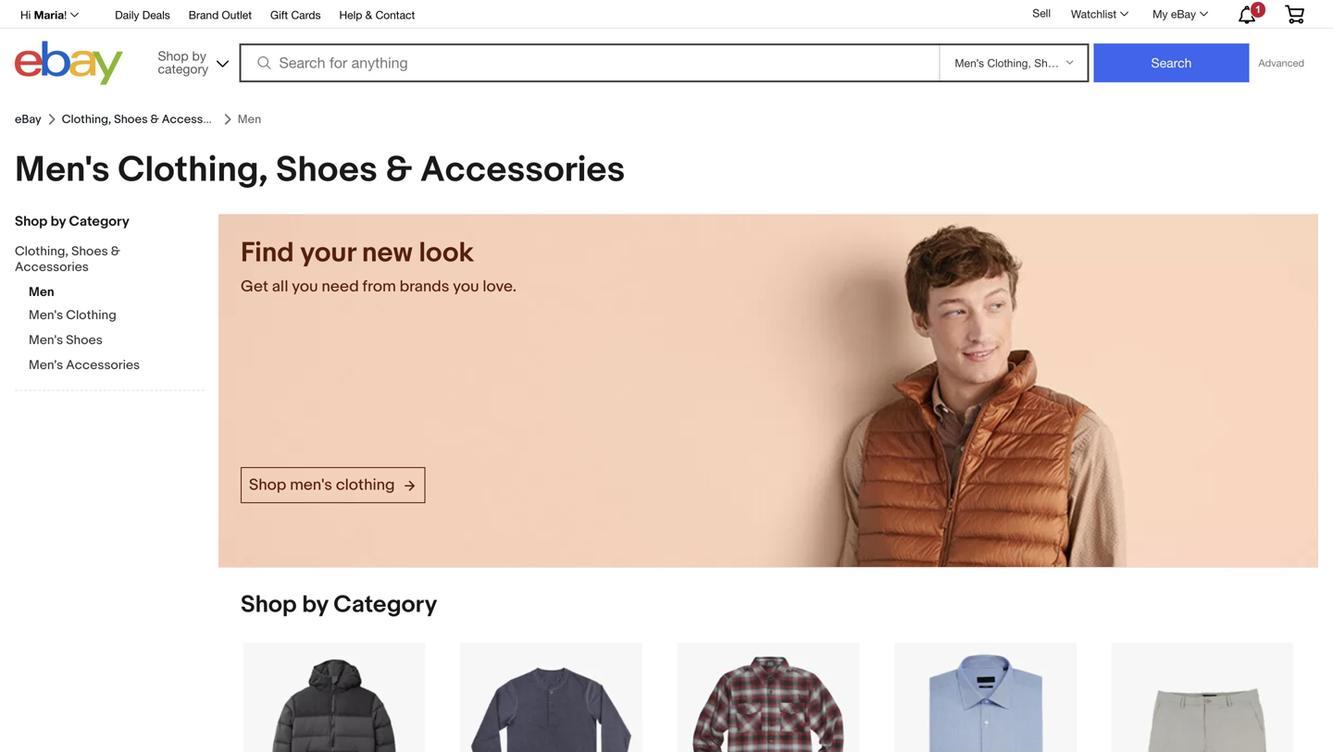 Task type: vqa. For each thing, say whether or not it's contained in the screenshot.
right listing
no



Task type: locate. For each thing, give the bounding box(es) containing it.
you
[[292, 277, 318, 297], [453, 277, 479, 297]]

clothing,
[[62, 112, 111, 127], [118, 149, 268, 192], [15, 244, 69, 260]]

0 horizontal spatial ebay
[[15, 112, 41, 127]]

ebay inside my ebay link
[[1171, 7, 1197, 20]]

clothing
[[336, 476, 395, 496]]

& right help
[[366, 8, 373, 21]]

gift cards
[[270, 8, 321, 21]]

1 vertical spatial clothing, shoes & accessories link
[[15, 244, 191, 277]]

by inside shop by category
[[192, 48, 206, 63]]

0 horizontal spatial shop by category
[[15, 213, 130, 230]]

list inside men's clothing, shoes & accessories main content
[[219, 643, 1319, 753]]

list
[[219, 643, 1319, 753]]

accessories
[[162, 112, 230, 127], [420, 149, 625, 192], [15, 260, 89, 276], [66, 358, 140, 374]]

account navigation
[[10, 0, 1319, 29]]

1 vertical spatial ebay
[[15, 112, 41, 127]]

2 horizontal spatial by
[[302, 592, 328, 620]]

clothing, shoes & accessories link up clothing
[[15, 244, 191, 277]]

help & contact
[[339, 8, 415, 21]]

clothing, down clothing, shoes & accessories
[[118, 149, 268, 192]]

my ebay link
[[1143, 3, 1217, 25]]

ebay
[[1171, 7, 1197, 20], [15, 112, 41, 127]]

0 vertical spatial clothing, shoes & accessories link
[[62, 112, 230, 127]]

& up new
[[386, 149, 413, 192]]

category
[[69, 213, 130, 230], [334, 592, 437, 620]]

shoes
[[114, 112, 148, 127], [276, 149, 378, 192], [71, 244, 108, 260], [66, 333, 103, 349]]

0 vertical spatial by
[[192, 48, 206, 63]]

watchlist
[[1072, 7, 1117, 20]]

brand outlet
[[189, 8, 252, 21]]

shop by category banner
[[10, 0, 1319, 90]]

0 vertical spatial ebay
[[1171, 7, 1197, 20]]

0 horizontal spatial you
[[292, 277, 318, 297]]

0 vertical spatial category
[[69, 213, 130, 230]]

2 vertical spatial clothing,
[[15, 244, 69, 260]]

my ebay
[[1153, 7, 1197, 20]]

2 vertical spatial by
[[302, 592, 328, 620]]

shop men's clothing link
[[241, 468, 426, 504]]

clothing, shoes & accessories men men's clothing men's shoes men's accessories
[[15, 244, 140, 374]]

clothing, right ebay link
[[62, 112, 111, 127]]

by for list within men's clothing, shoes & accessories main content
[[302, 592, 328, 620]]

1 vertical spatial by
[[51, 213, 66, 230]]

1 you from the left
[[292, 277, 318, 297]]

1 button
[[1223, 1, 1271, 27]]

need
[[322, 277, 359, 297]]

brand outlet link
[[189, 6, 252, 26]]

1
[[1256, 4, 1261, 15]]

shop by category button
[[150, 41, 233, 81]]

daily deals
[[115, 8, 170, 21]]

None submit
[[1094, 44, 1250, 82]]

& inside help & contact link
[[366, 8, 373, 21]]

1 horizontal spatial category
[[334, 592, 437, 620]]

gift
[[270, 8, 288, 21]]

1 vertical spatial clothing,
[[118, 149, 268, 192]]

0 horizontal spatial category
[[69, 213, 130, 230]]

men's
[[290, 476, 332, 496]]

1 horizontal spatial you
[[453, 277, 479, 297]]

0 vertical spatial shop by category
[[15, 213, 130, 230]]

my
[[1153, 7, 1168, 20]]

shop by category
[[158, 48, 209, 76]]

& up men's clothing link
[[111, 244, 120, 260]]

by for men's clothing, shoes & accessories main content
[[51, 213, 66, 230]]

&
[[366, 8, 373, 21], [150, 112, 159, 127], [386, 149, 413, 192], [111, 244, 120, 260]]

brands
[[400, 277, 450, 297]]

by
[[192, 48, 206, 63], [51, 213, 66, 230], [302, 592, 328, 620]]

men
[[29, 285, 54, 301]]

shop
[[158, 48, 189, 63], [15, 213, 48, 230], [249, 476, 286, 496], [241, 592, 297, 620]]

help & contact link
[[339, 6, 415, 26]]

cards
[[291, 8, 321, 21]]

shop inside shop men's clothing link
[[249, 476, 286, 496]]

you left love.
[[453, 277, 479, 297]]

sell link
[[1025, 7, 1059, 20]]

clothing, up men
[[15, 244, 69, 260]]

clothing, shoes & accessories link
[[62, 112, 230, 127], [15, 244, 191, 277]]

shop by category
[[15, 213, 130, 230], [241, 592, 437, 620]]

your
[[300, 237, 356, 270]]

category for men's clothing, shoes & accessories main content
[[69, 213, 130, 230]]

1 horizontal spatial by
[[192, 48, 206, 63]]

clothing, for clothing, shoes & accessories
[[62, 112, 111, 127]]

1 horizontal spatial ebay
[[1171, 7, 1197, 20]]

ebay link
[[15, 112, 41, 127]]

men's shoes link
[[29, 333, 205, 351]]

1 vertical spatial shop by category
[[241, 592, 437, 620]]

0 horizontal spatial by
[[51, 213, 66, 230]]

men's
[[15, 149, 110, 192], [29, 308, 63, 324], [29, 333, 63, 349], [29, 358, 63, 374]]

none submit inside the shop by category banner
[[1094, 44, 1250, 82]]

1 vertical spatial category
[[334, 592, 437, 620]]

clothing, inside clothing, shoes & accessories men men's clothing men's shoes men's accessories
[[15, 244, 69, 260]]

you right all
[[292, 277, 318, 297]]

get
[[241, 277, 269, 297]]

clothing, shoes & accessories link down category
[[62, 112, 230, 127]]

& inside clothing, shoes & accessories men men's clothing men's shoes men's accessories
[[111, 244, 120, 260]]

0 vertical spatial clothing,
[[62, 112, 111, 127]]



Task type: describe. For each thing, give the bounding box(es) containing it.
daily deals link
[[115, 6, 170, 26]]

clothing, shoes & accessories
[[62, 112, 230, 127]]

advanced
[[1259, 57, 1305, 69]]

men's clothing, shoes & accessories
[[15, 149, 625, 192]]

1 horizontal spatial shop by category
[[241, 592, 437, 620]]

!
[[64, 8, 67, 21]]

Search for anything text field
[[242, 45, 936, 81]]

contact
[[376, 8, 415, 21]]

from
[[363, 277, 396, 297]]

your shopping cart image
[[1285, 5, 1306, 23]]

new
[[362, 237, 413, 270]]

find your new look image
[[219, 214, 1319, 568]]

sell
[[1033, 7, 1051, 20]]

men's clothing link
[[29, 308, 205, 326]]

hi
[[20, 8, 31, 21]]

all
[[272, 277, 288, 297]]

clothing
[[66, 308, 116, 324]]

2 you from the left
[[453, 277, 479, 297]]

find
[[241, 237, 294, 270]]

category
[[158, 61, 209, 76]]

find your new look get all you need from brands you love.
[[241, 237, 517, 297]]

clothing, for clothing, shoes & accessories men men's clothing men's shoes men's accessories
[[15, 244, 69, 260]]

outlet
[[222, 8, 252, 21]]

& down category
[[150, 112, 159, 127]]

men's accessories link
[[29, 358, 205, 376]]

look
[[419, 237, 474, 270]]

love.
[[483, 277, 517, 297]]

ebay inside men's clothing, shoes & accessories main content
[[15, 112, 41, 127]]

watchlist link
[[1061, 3, 1137, 25]]

help
[[339, 8, 362, 21]]

daily
[[115, 8, 139, 21]]

shop men's clothing
[[249, 476, 395, 496]]

advanced link
[[1250, 44, 1314, 82]]

men's clothing, shoes & accessories main content
[[0, 105, 1334, 753]]

category for list within men's clothing, shoes & accessories main content
[[334, 592, 437, 620]]

gift cards link
[[270, 6, 321, 26]]

brand
[[189, 8, 219, 21]]

hi maria !
[[20, 8, 67, 21]]

shop inside shop by category
[[158, 48, 189, 63]]

deals
[[142, 8, 170, 21]]

maria
[[34, 8, 64, 21]]



